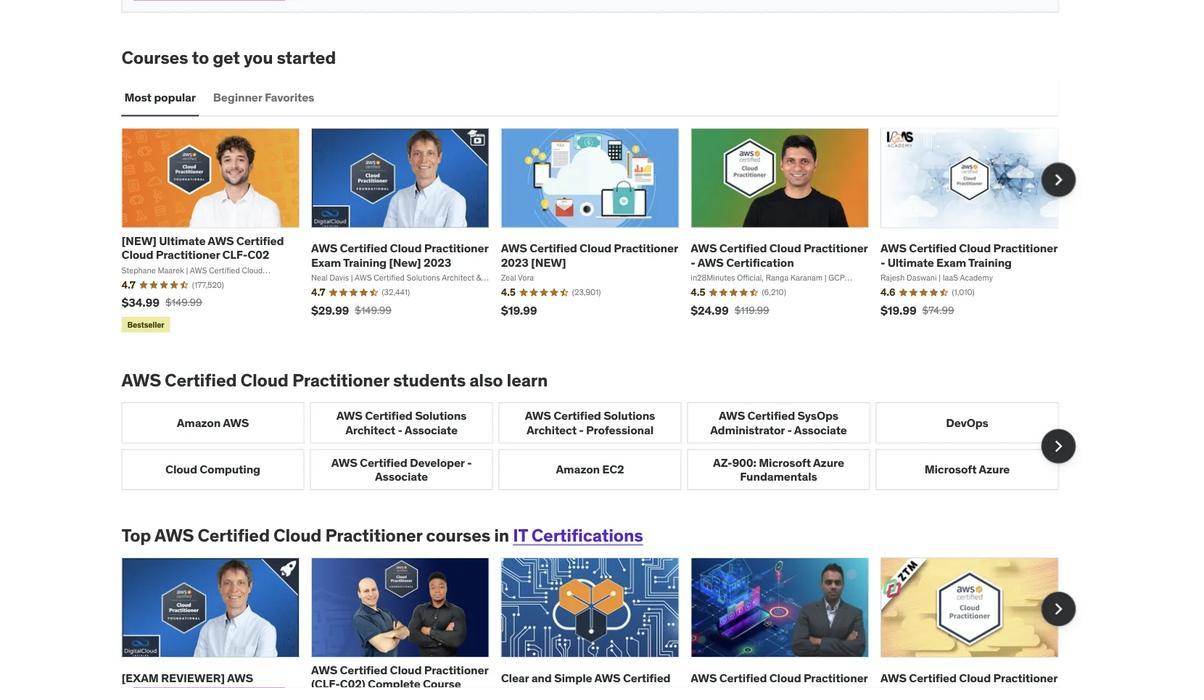 Task type: vqa. For each thing, say whether or not it's contained in the screenshot.
Amazon EC2 in the bottom of the page
yes



Task type: locate. For each thing, give the bounding box(es) containing it.
2 architect from the left
[[527, 422, 577, 437]]

cloud inside aws certified cloud practitioner (clf-c02) complete course
[[390, 663, 422, 678]]

2 exam from the left
[[936, 255, 966, 270]]

solutions for professional
[[604, 408, 655, 423]]

- for aws certified solutions architect - associate
[[398, 422, 402, 437]]

also
[[469, 369, 503, 391]]

and
[[531, 671, 552, 685]]

clear
[[501, 671, 529, 685]]

microsoft
[[759, 455, 811, 470], [924, 462, 977, 477]]

amazon
[[177, 415, 221, 430], [556, 462, 600, 477]]

certified for aws certified cloud practitioner 2023 [new]
[[530, 241, 577, 256]]

2 vertical spatial carousel element
[[121, 558, 1076, 688]]

microsoft down aws certified sysops administrator - associate link
[[759, 455, 811, 470]]

certified for aws certified cloud practitioner exam training [new] 2023
[[340, 241, 387, 256]]

cloud computing
[[165, 462, 260, 477]]

aws certified solutions architect - associate link
[[310, 403, 493, 444]]

0 horizontal spatial 2023
[[424, 255, 451, 270]]

simple
[[554, 671, 592, 685]]

certified inside the aws certified cloud practitioner exam training [new] 2023
[[340, 241, 387, 256]]

associate
[[405, 422, 458, 437], [794, 422, 847, 437], [375, 469, 428, 484]]

1 horizontal spatial exam
[[936, 255, 966, 270]]

fundamentals
[[740, 469, 817, 484], [954, 684, 1031, 688]]

associate inside "aws certified solutions architect - associate"
[[405, 422, 458, 437]]

1 vertical spatial amazon
[[556, 462, 600, 477]]

amazon for amazon aws
[[177, 415, 221, 430]]

practitioner
[[424, 241, 488, 256], [614, 241, 678, 256], [804, 241, 868, 256], [993, 241, 1057, 256], [156, 247, 220, 262], [292, 369, 389, 391], [325, 524, 422, 546], [424, 663, 488, 678], [804, 671, 868, 685], [993, 671, 1057, 685], [206, 684, 270, 688], [535, 684, 599, 688]]

1 horizontal spatial [new]
[[531, 255, 566, 270]]

1 horizontal spatial azure
[[979, 462, 1010, 477]]

ultimate
[[159, 233, 206, 248], [887, 255, 934, 270]]

0 vertical spatial carousel element
[[121, 128, 1076, 335]]

[new] inside aws certified cloud practitioner 2023 [new]
[[531, 255, 566, 270]]

- inside aws certified developer - associate
[[467, 455, 472, 470]]

top
[[121, 524, 151, 546]]

architect up aws certified developer - associate
[[345, 422, 395, 437]]

|
[[880, 684, 884, 688]]

exam
[[311, 255, 341, 270], [936, 255, 966, 270]]

- for aws certified cloud practitioner - aws certification
[[691, 255, 695, 270]]

cloud inside the aws certified cloud practitioner exam training [new] 2023
[[390, 241, 422, 256]]

courses
[[121, 47, 188, 69]]

1 horizontal spatial solutions
[[604, 408, 655, 423]]

1 vertical spatial next image
[[1047, 598, 1070, 621]]

certified inside aws certified sysops administrator - associate
[[747, 408, 795, 423]]

architect down learn at the bottom of the page
[[527, 422, 577, 437]]

0 horizontal spatial solutions
[[415, 408, 467, 423]]

2023 inside the aws certified cloud practitioner exam training [new] 2023
[[424, 255, 451, 270]]

next image
[[1047, 168, 1070, 191], [1047, 598, 1070, 621]]

- for aws certified solutions architect - professional
[[579, 422, 584, 437]]

practitioner inside the [new] ultimate aws certified cloud practitioner clf-c02
[[156, 247, 220, 262]]

2023 inside the clear and simple aws certified cloud practitioner 2023
[[602, 684, 629, 688]]

- for aws certified cloud practitioner - updated 2022
[[691, 684, 695, 688]]

certified inside [exam reviewer] aws certified cloud practitioner clf
[[121, 684, 169, 688]]

certified inside aws certified cloud practitioner - ultimate exam training
[[909, 241, 957, 256]]

aws certified cloud practitioner exam training [new] 2023
[[311, 241, 488, 270]]

1 horizontal spatial fundamentals
[[954, 684, 1031, 688]]

certified inside aws certified cloud practitioner 2023 [new]
[[530, 241, 577, 256]]

1 next image from the top
[[1047, 168, 1070, 191]]

fundamentals inside az-900: microsoft azure fundamentals
[[740, 469, 817, 484]]

aws
[[208, 233, 234, 248], [311, 241, 337, 256], [501, 241, 527, 256], [691, 241, 717, 256], [880, 241, 907, 256], [698, 255, 724, 270], [121, 369, 161, 391], [336, 408, 363, 423], [525, 408, 551, 423], [719, 408, 745, 423], [223, 415, 249, 430], [331, 455, 357, 470], [154, 524, 194, 546], [311, 663, 337, 678], [227, 671, 253, 685], [594, 671, 621, 685], [691, 671, 717, 685], [880, 671, 907, 685], [926, 684, 952, 688]]

amazon up cloud computing
[[177, 415, 221, 430]]

aws certified developer - associate link
[[310, 449, 493, 490]]

- inside "aws certified solutions architect - associate"
[[398, 422, 402, 437]]

-
[[691, 255, 695, 270], [880, 255, 885, 270], [398, 422, 402, 437], [579, 422, 584, 437], [787, 422, 792, 437], [467, 455, 472, 470], [691, 684, 695, 688]]

practitioner inside [exam reviewer] aws certified cloud practitioner clf
[[206, 684, 270, 688]]

solutions inside aws certified solutions architect - professional
[[604, 408, 655, 423]]

certified for aws certified cloud practitioner - aws certification
[[719, 241, 767, 256]]

certified inside aws certified cloud practitioner (clf-c02) complete course
[[340, 663, 387, 678]]

- for aws certified sysops administrator - associate
[[787, 422, 792, 437]]

certified for aws certified solutions architect - associate
[[365, 408, 413, 423]]

1 horizontal spatial training
[[968, 255, 1012, 270]]

aws certified sysops administrator - associate link
[[687, 403, 870, 444]]

aws certified sysops administrator - associate
[[710, 408, 847, 437]]

certified for aws certified solutions architect - professional
[[554, 408, 601, 423]]

1 carousel element from the top
[[121, 128, 1076, 335]]

amazon for amazon ec2
[[556, 462, 600, 477]]

next image for aws certified cloud practitioner - ultimate exam training
[[1047, 168, 1070, 191]]

administrator
[[710, 422, 785, 437]]

aws certified cloud practitioner | master aws fundamentals
[[880, 671, 1057, 688]]

associate for sysops
[[794, 422, 847, 437]]

certified inside aws certified developer - associate
[[360, 455, 407, 470]]

azure inside az-900: microsoft azure fundamentals
[[813, 455, 844, 470]]

[exam
[[121, 671, 159, 685]]

0 vertical spatial [new]
[[121, 233, 157, 248]]

certified for aws certified cloud practitioner - updated 2022
[[719, 671, 767, 685]]

1 horizontal spatial microsoft
[[924, 462, 977, 477]]

associate inside aws certified developer - associate
[[375, 469, 428, 484]]

certified inside 'aws certified cloud practitioner - updated 2022'
[[719, 671, 767, 685]]

associate down aws certified solutions architect - associate link
[[375, 469, 428, 484]]

0 horizontal spatial fundamentals
[[740, 469, 817, 484]]

aws certified developer - associate
[[331, 455, 472, 484]]

0 horizontal spatial microsoft
[[759, 455, 811, 470]]

courses
[[426, 524, 490, 546]]

architect for aws certified solutions architect - professional
[[527, 422, 577, 437]]

associate inside aws certified sysops administrator - associate
[[794, 422, 847, 437]]

aws inside aws certified sysops administrator - associate
[[719, 408, 745, 423]]

solutions inside "aws certified solutions architect - associate"
[[415, 408, 467, 423]]

microsoft inside az-900: microsoft azure fundamentals
[[759, 455, 811, 470]]

to
[[192, 47, 209, 69]]

0 vertical spatial ultimate
[[159, 233, 206, 248]]

carousel element for aws certified cloud practitioner students also learn
[[121, 403, 1076, 490]]

clear and simple aws certified cloud practitioner 2023 link
[[501, 671, 671, 688]]

2 next image from the top
[[1047, 598, 1070, 621]]

1 architect from the left
[[345, 422, 395, 437]]

- inside aws certified solutions architect - professional
[[579, 422, 584, 437]]

0 horizontal spatial [new]
[[121, 233, 157, 248]]

associate up az-900: microsoft azure fundamentals
[[794, 422, 847, 437]]

associate up developer
[[405, 422, 458, 437]]

- inside aws certified cloud practitioner - aws certification
[[691, 255, 695, 270]]

certified inside the [new] ultimate aws certified cloud practitioner clf-c02
[[236, 233, 284, 248]]

reviewer]
[[161, 671, 225, 685]]

architect
[[345, 422, 395, 437], [527, 422, 577, 437]]

aws inside aws certified developer - associate
[[331, 455, 357, 470]]

azure
[[813, 455, 844, 470], [979, 462, 1010, 477]]

2 horizontal spatial 2023
[[602, 684, 629, 688]]

carousel element containing aws certified solutions architect - associate
[[121, 403, 1076, 490]]

aws inside [exam reviewer] aws certified cloud practitioner clf
[[227, 671, 253, 685]]

training
[[343, 255, 387, 270], [968, 255, 1012, 270]]

solutions
[[415, 408, 467, 423], [604, 408, 655, 423]]

- for aws certified cloud practitioner - ultimate exam training
[[880, 255, 885, 270]]

cloud inside the clear and simple aws certified cloud practitioner 2023
[[501, 684, 533, 688]]

complete
[[368, 677, 420, 688]]

certified inside the clear and simple aws certified cloud practitioner 2023
[[623, 671, 671, 685]]

certified for aws certified cloud practitioner - ultimate exam training
[[909, 241, 957, 256]]

0 horizontal spatial ultimate
[[159, 233, 206, 248]]

azure down "sysops"
[[813, 455, 844, 470]]

cloud inside aws certified cloud practitioner - aws certification
[[769, 241, 801, 256]]

microsoft down devops link at the right bottom
[[924, 462, 977, 477]]

1 vertical spatial fundamentals
[[954, 684, 1031, 688]]

2 solutions from the left
[[604, 408, 655, 423]]

certification
[[726, 255, 794, 270]]

0 vertical spatial amazon
[[177, 415, 221, 430]]

aws certified solutions architect - professional link
[[499, 403, 681, 444]]

1 training from the left
[[343, 255, 387, 270]]

ultimate inside aws certified cloud practitioner - ultimate exam training
[[887, 255, 934, 270]]

cloud
[[390, 241, 422, 256], [580, 241, 611, 256], [769, 241, 801, 256], [959, 241, 991, 256], [121, 247, 153, 262], [240, 369, 288, 391], [165, 462, 197, 477], [273, 524, 321, 546], [390, 663, 422, 678], [769, 671, 801, 685], [959, 671, 991, 685], [171, 684, 203, 688], [501, 684, 533, 688]]

[new]
[[389, 255, 421, 270]]

aws certified cloud practitioner - aws certification link
[[691, 241, 868, 270]]

1 horizontal spatial amazon
[[556, 462, 600, 477]]

most popular
[[124, 90, 196, 105]]

certified inside "aws certified cloud practitioner | master aws fundamentals"
[[909, 671, 957, 685]]

1 horizontal spatial 2023
[[501, 255, 529, 270]]

amazon left ec2
[[556, 462, 600, 477]]

0 horizontal spatial training
[[343, 255, 387, 270]]

carousel element for courses in
[[121, 558, 1076, 688]]

cloud inside "aws certified cloud practitioner | master aws fundamentals"
[[959, 671, 991, 685]]

2022
[[747, 684, 774, 688]]

0 horizontal spatial exam
[[311, 255, 341, 270]]

[exam reviewer] aws certified cloud practitioner clf
[[121, 671, 297, 688]]

1 exam from the left
[[311, 255, 341, 270]]

practitioner inside the aws certified cloud practitioner exam training [new] 2023
[[424, 241, 488, 256]]

- inside aws certified cloud practitioner - ultimate exam training
[[880, 255, 885, 270]]

solutions up ec2
[[604, 408, 655, 423]]

1 vertical spatial carousel element
[[121, 403, 1076, 490]]

0 horizontal spatial azure
[[813, 455, 844, 470]]

next image
[[1047, 435, 1070, 458]]

1 horizontal spatial architect
[[527, 422, 577, 437]]

learn
[[507, 369, 548, 391]]

0 vertical spatial next image
[[1047, 168, 1070, 191]]

certified
[[236, 233, 284, 248], [340, 241, 387, 256], [530, 241, 577, 256], [719, 241, 767, 256], [909, 241, 957, 256], [165, 369, 237, 391], [365, 408, 413, 423], [554, 408, 601, 423], [747, 408, 795, 423], [360, 455, 407, 470], [198, 524, 270, 546], [340, 663, 387, 678], [623, 671, 671, 685], [719, 671, 767, 685], [909, 671, 957, 685], [121, 684, 169, 688]]

0 horizontal spatial architect
[[345, 422, 395, 437]]

courses to get you started
[[121, 47, 336, 69]]

0 vertical spatial fundamentals
[[740, 469, 817, 484]]

3 carousel element from the top
[[121, 558, 1076, 688]]

0 horizontal spatial amazon
[[177, 415, 221, 430]]

popular
[[154, 90, 196, 105]]

certified inside "aws certified solutions architect - associate"
[[365, 408, 413, 423]]

1 horizontal spatial ultimate
[[887, 255, 934, 270]]

- inside aws certified sysops administrator - associate
[[787, 422, 792, 437]]

azure down devops link at the right bottom
[[979, 462, 1010, 477]]

amazon ec2 link
[[499, 449, 681, 490]]

aws inside 'aws certified cloud practitioner - updated 2022'
[[691, 671, 717, 685]]

[new]
[[121, 233, 157, 248], [531, 255, 566, 270]]

carousel element containing aws certified cloud practitioner (clf-c02) complete course
[[121, 558, 1076, 688]]

certified inside aws certified cloud practitioner - aws certification
[[719, 241, 767, 256]]

1 solutions from the left
[[415, 408, 467, 423]]

2 training from the left
[[968, 255, 1012, 270]]

az-
[[713, 455, 732, 470]]

- inside 'aws certified cloud practitioner - updated 2022'
[[691, 684, 695, 688]]

carousel element
[[121, 128, 1076, 335], [121, 403, 1076, 490], [121, 558, 1076, 688]]

architect inside aws certified solutions architect - professional
[[527, 422, 577, 437]]

1 vertical spatial [new]
[[531, 255, 566, 270]]

architect inside "aws certified solutions architect - associate"
[[345, 422, 395, 437]]

2 carousel element from the top
[[121, 403, 1076, 490]]

practitioner inside "aws certified cloud practitioner | master aws fundamentals"
[[993, 671, 1057, 685]]

ec2
[[602, 462, 624, 477]]

practitioner inside aws certified cloud practitioner 2023 [new]
[[614, 241, 678, 256]]

certified inside aws certified solutions architect - professional
[[554, 408, 601, 423]]

amazon aws link
[[121, 403, 304, 444]]

[new] ultimate aws certified cloud practitioner clf-c02
[[121, 233, 284, 262]]

1 vertical spatial ultimate
[[887, 255, 934, 270]]

c02)
[[340, 677, 365, 688]]

solutions down students
[[415, 408, 467, 423]]



Task type: describe. For each thing, give the bounding box(es) containing it.
in
[[494, 524, 509, 546]]

devops link
[[876, 403, 1059, 444]]

carousel element containing [new] ultimate aws certified cloud practitioner clf-c02
[[121, 128, 1076, 335]]

updated
[[698, 684, 744, 688]]

started
[[277, 47, 336, 69]]

aws certified cloud practitioner | master aws fundamentals link
[[880, 671, 1057, 688]]

top aws certified cloud practitioner courses in it certifications
[[121, 524, 643, 546]]

next image for aws certified cloud practitioner | master aws fundamentals
[[1047, 598, 1070, 621]]

amazon ec2
[[556, 462, 624, 477]]

aws certified cloud practitioner - ultimate exam training
[[880, 241, 1057, 270]]

devops
[[946, 415, 988, 430]]

aws certified cloud practitioner 2023 [new] link
[[501, 241, 678, 270]]

practitioner inside aws certified cloud practitioner - ultimate exam training
[[993, 241, 1057, 256]]

cloud inside the [new] ultimate aws certified cloud practitioner clf-c02
[[121, 247, 153, 262]]

2023 inside aws certified cloud practitioner 2023 [new]
[[501, 255, 529, 270]]

beginner favorites button
[[210, 80, 317, 115]]

you
[[244, 47, 273, 69]]

cloud inside [exam reviewer] aws certified cloud practitioner clf
[[171, 684, 203, 688]]

practitioner inside aws certified cloud practitioner - aws certification
[[804, 241, 868, 256]]

microsoft azure
[[924, 462, 1010, 477]]

solutions for associate
[[415, 408, 467, 423]]

master
[[886, 684, 923, 688]]

cloud inside aws certified cloud practitioner - ultimate exam training
[[959, 241, 991, 256]]

it certifications link
[[513, 524, 643, 546]]

aws certified cloud practitioner students also learn
[[121, 369, 548, 391]]

practitioner inside 'aws certified cloud practitioner - updated 2022'
[[804, 671, 868, 685]]

certified for aws certified cloud practitioner (clf-c02) complete course
[[340, 663, 387, 678]]

aws inside aws certified solutions architect - professional
[[525, 408, 551, 423]]

beginner favorites
[[213, 90, 314, 105]]

aws certified cloud practitioner - updated 2022 link
[[691, 671, 868, 688]]

900:
[[732, 455, 756, 470]]

most popular button
[[121, 80, 199, 115]]

computing
[[200, 462, 260, 477]]

[exam reviewer] aws certified cloud practitioner clf link
[[121, 671, 298, 688]]

(clf-
[[311, 677, 340, 688]]

exam inside aws certified cloud practitioner - ultimate exam training
[[936, 255, 966, 270]]

cloud inside aws certified cloud practitioner 2023 [new]
[[580, 241, 611, 256]]

get
[[213, 47, 240, 69]]

cloud inside the cloud computing link
[[165, 462, 197, 477]]

az-900: microsoft azure fundamentals link
[[687, 449, 870, 490]]

certifications
[[531, 524, 643, 546]]

aws certified solutions architect - associate
[[336, 408, 467, 437]]

clf-
[[222, 247, 247, 262]]

beginner
[[213, 90, 262, 105]]

sysops
[[797, 408, 838, 423]]

aws certified cloud practitioner (clf-c02) complete course
[[311, 663, 488, 688]]

amazon aws
[[177, 415, 249, 430]]

training inside the aws certified cloud practitioner exam training [new] 2023
[[343, 255, 387, 270]]

certified for aws certified sysops administrator - associate
[[747, 408, 795, 423]]

c02
[[247, 247, 269, 262]]

exam inside the aws certified cloud practitioner exam training [new] 2023
[[311, 255, 341, 270]]

2023 for cloud
[[424, 255, 451, 270]]

clear and simple aws certified cloud practitioner 2023
[[501, 671, 671, 688]]

favorites
[[265, 90, 314, 105]]

ultimate inside the [new] ultimate aws certified cloud practitioner clf-c02
[[159, 233, 206, 248]]

aws certified cloud practitioner - updated 2022
[[691, 671, 868, 688]]

students
[[393, 369, 466, 391]]

aws inside aws certified cloud practitioner (clf-c02) complete course
[[311, 663, 337, 678]]

2023 for simple
[[602, 684, 629, 688]]

certified for aws certified cloud practitioner | master aws fundamentals
[[909, 671, 957, 685]]

az-900: microsoft azure fundamentals
[[713, 455, 844, 484]]

it
[[513, 524, 528, 546]]

aws inside aws certified cloud practitioner - ultimate exam training
[[880, 241, 907, 256]]

course
[[423, 677, 461, 688]]

certified for aws certified developer - associate
[[360, 455, 407, 470]]

aws certified cloud practitioner 2023 [new]
[[501, 241, 678, 270]]

[new] ultimate aws certified cloud practitioner clf-c02 link
[[121, 233, 284, 262]]

practitioner inside the clear and simple aws certified cloud practitioner 2023
[[535, 684, 599, 688]]

most
[[124, 90, 151, 105]]

practitioner inside aws certified cloud practitioner (clf-c02) complete course
[[424, 663, 488, 678]]

aws inside the clear and simple aws certified cloud practitioner 2023
[[594, 671, 621, 685]]

professional
[[586, 422, 653, 437]]

aws inside the aws certified cloud practitioner exam training [new] 2023
[[311, 241, 337, 256]]

developer
[[410, 455, 465, 470]]

aws certified solutions architect - professional
[[525, 408, 655, 437]]

aws certified cloud practitioner exam training [new] 2023 link
[[311, 241, 488, 270]]

aws certified cloud practitioner - ultimate exam training link
[[880, 241, 1057, 270]]

microsoft azure link
[[876, 449, 1059, 490]]

cloud computing link
[[121, 449, 304, 490]]

fundamentals inside "aws certified cloud practitioner | master aws fundamentals"
[[954, 684, 1031, 688]]

aws inside "aws certified solutions architect - associate"
[[336, 408, 363, 423]]

architect for aws certified solutions architect - associate
[[345, 422, 395, 437]]

aws certified cloud practitioner - aws certification
[[691, 241, 868, 270]]

associate for solutions
[[405, 422, 458, 437]]

training inside aws certified cloud practitioner - ultimate exam training
[[968, 255, 1012, 270]]

certified for aws certified cloud practitioner students also learn
[[165, 369, 237, 391]]

aws inside the [new] ultimate aws certified cloud practitioner clf-c02
[[208, 233, 234, 248]]

aws certified cloud practitioner (clf-c02) complete course link
[[311, 663, 488, 688]]

[new] inside the [new] ultimate aws certified cloud practitioner clf-c02
[[121, 233, 157, 248]]

aws inside aws certified cloud practitioner 2023 [new]
[[501, 241, 527, 256]]

cloud inside 'aws certified cloud practitioner - updated 2022'
[[769, 671, 801, 685]]



